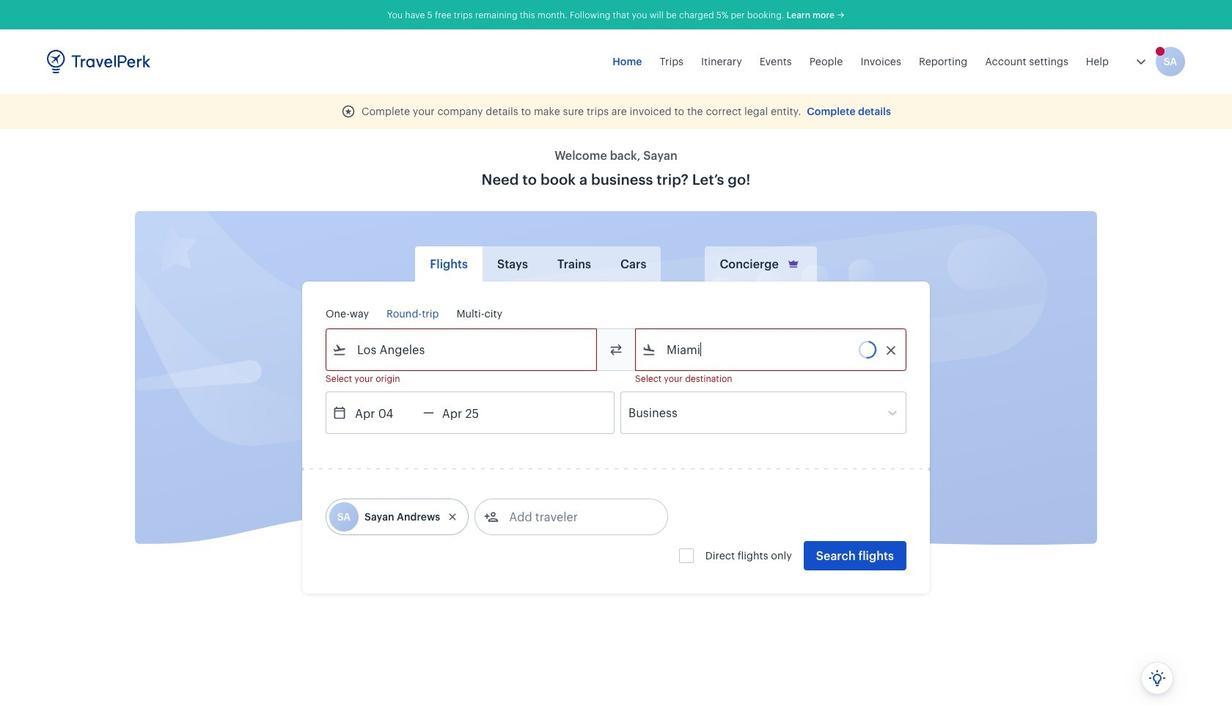 Task type: describe. For each thing, give the bounding box(es) containing it.
Depart text field
[[347, 392, 423, 433]]

To search field
[[656, 338, 887, 362]]



Task type: vqa. For each thing, say whether or not it's contained in the screenshot.
'From' search box
yes



Task type: locate. For each thing, give the bounding box(es) containing it.
Return text field
[[434, 392, 510, 433]]

From search field
[[347, 338, 577, 362]]

Add traveler search field
[[499, 505, 651, 529]]



